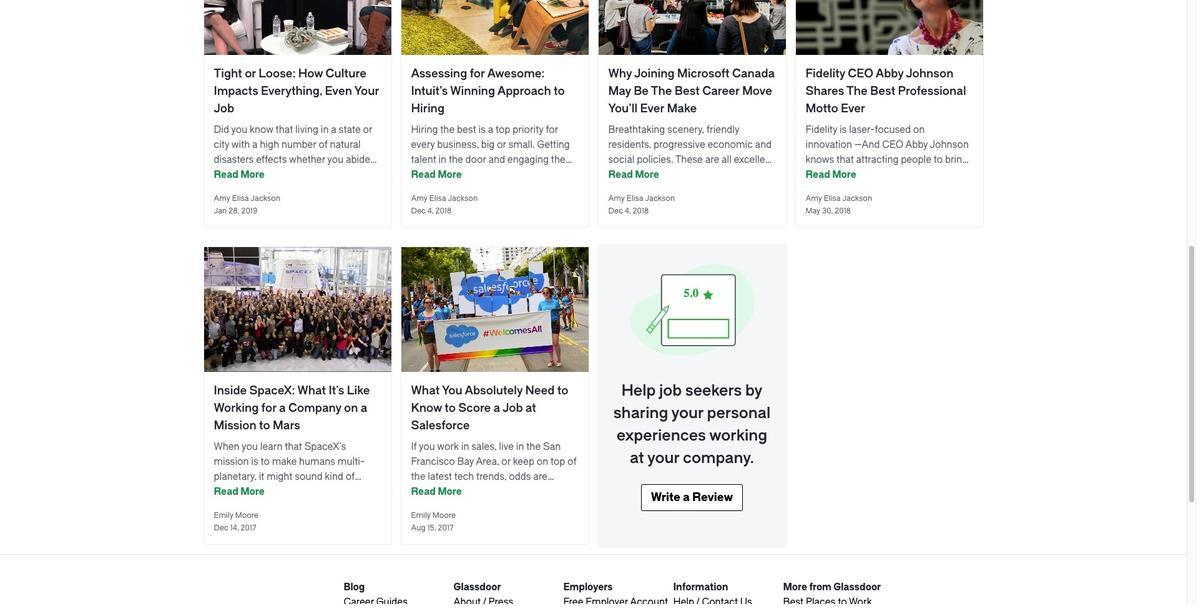 Task type: describe. For each thing, give the bounding box(es) containing it.
joining
[[634, 67, 675, 81]]

abby inside fidelity is laser-focused on innovation —and ceo abby johnson knows that attracting people to bring their diverse skills, experience, and perspectives to work in...
[[906, 139, 928, 151]]

social inside breathtaking scenery, friendly residents, progressive economic and social policies. these are all excellent perks of living and working in canada. but now there's an...
[[609, 154, 635, 166]]

on inside fidelity is laser-focused on innovation —and ceo abby johnson knows that attracting people to bring their diverse skills, experience, and perspectives to work in...
[[914, 124, 925, 136]]

jackson for why joining microsoft canada may be the best career move you'll ever make
[[645, 194, 675, 203]]

28,
[[229, 207, 239, 215]]

work inside fidelity is laser-focused on innovation —and ceo abby johnson knows that attracting people to bring their diverse skills, experience, and perspectives to work in...
[[876, 184, 898, 195]]

is inside fidelity is laser-focused on innovation —and ceo abby johnson knows that attracting people to bring their diverse skills, experience, and perspectives to work in...
[[840, 124, 847, 136]]

job for absolutely
[[503, 402, 523, 415]]

progressive
[[654, 139, 706, 151]]

winning
[[450, 84, 495, 98]]

is inside hiring the best is a top priority for every business, big or small. getting talent in the door and engaging them for the long...
[[479, 124, 486, 136]]

abby inside fidelity ceo abby johnson shares the best professional motto ever
[[876, 67, 904, 81]]

ceo inside fidelity is laser-focused on innovation —and ceo abby johnson knows that attracting people to bring their diverse skills, experience, and perspectives to work in...
[[883, 139, 904, 151]]

mission
[[214, 419, 257, 433]]

living inside breathtaking scenery, friendly residents, progressive economic and social policies. these are all excellent perks of living and working in canada. but now there's an...
[[647, 169, 670, 181]]

vice
[[274, 487, 293, 498]]

from
[[810, 582, 832, 593]]

francisco
[[411, 457, 455, 468]]

write a review
[[651, 491, 733, 505]]

latest
[[428, 472, 452, 483]]

inside spacex: what it's like working for a company on a mission to mars
[[214, 384, 370, 433]]

intuit's
[[411, 84, 448, 98]]

did you know that living in a state or city with a high number of natural disasters effects whether you abide by social norms...
[[214, 124, 372, 181]]

learn
[[260, 442, 283, 453]]

2018 for assessing for awesome: intuit's winning approach to hiring
[[436, 207, 452, 215]]

mars
[[273, 419, 300, 433]]

planetary,
[[214, 472, 257, 483]]

0 vertical spatial your
[[672, 405, 704, 422]]

amy for why joining microsoft canada may be the best career move you'll ever make
[[609, 194, 625, 203]]

for inside assessing for awesome: intuit's winning approach to hiring
[[470, 67, 485, 81]]

a inside what you absolutely need to know to score a job at salesforce
[[494, 402, 500, 415]]

best inside fidelity ceo abby johnson shares the best professional motto ever
[[871, 84, 896, 98]]

read for what you absolutely need to know to score a job at salesforce
[[411, 487, 436, 498]]

why joining microsoft canada may be the best career move you'll ever make
[[609, 67, 775, 116]]

in inside did you know that living in a state or city with a high number of natural disasters effects whether you abide by social norms...
[[321, 124, 329, 136]]

salesforce
[[411, 419, 470, 433]]

canada
[[733, 67, 775, 81]]

need
[[526, 384, 555, 398]]

spacex:
[[250, 384, 295, 398]]

sharing
[[614, 405, 669, 422]]

the inside fidelity ceo abby johnson shares the best professional motto ever
[[847, 84, 868, 98]]

skills,
[[863, 169, 886, 181]]

crazy.
[[214, 487, 239, 498]]

to inside assessing for awesome: intuit's winning approach to hiring
[[554, 84, 565, 98]]

culture
[[326, 67, 367, 81]]

top inside if you work in sales, live in the san francisco bay area, or keep on top of the latest tech trends, odds are you're...
[[551, 457, 565, 468]]

president
[[296, 487, 338, 498]]

trends,
[[477, 472, 507, 483]]

read more for why joining microsoft canada may be the best career move you'll ever make
[[609, 169, 659, 181]]

an...
[[679, 184, 698, 195]]

johnson inside fidelity ceo abby johnson shares the best professional motto ever
[[906, 67, 954, 81]]

economic
[[708, 139, 753, 151]]

what you absolutely need to know to score a job at salesforce
[[411, 384, 569, 433]]

amy elisa jackson dec 4, 2018 for why joining microsoft canada may be the best career move you'll ever make
[[609, 194, 675, 215]]

every
[[411, 139, 435, 151]]

for inside inside spacex: what it's like working for a company on a mission to mars
[[261, 402, 277, 415]]

small.
[[509, 139, 535, 151]]

of inside if you work in sales, live in the san francisco bay area, or keep on top of the latest tech trends, odds are you're...
[[568, 457, 577, 468]]

it
[[259, 472, 264, 483]]

more for what you absolutely need to know to score a job at salesforce
[[438, 487, 462, 498]]

a up the mars
[[279, 402, 286, 415]]

read for inside spacex: what it's like working for a company on a mission to mars
[[214, 487, 239, 498]]

that inside fidelity is laser-focused on innovation —and ceo abby johnson knows that attracting people to bring their diverse skills, experience, and perspectives to work in...
[[837, 154, 854, 166]]

seekers
[[686, 382, 742, 400]]

working inside help job seekers by sharing your personal experiences working at your company.
[[710, 427, 768, 445]]

inside
[[214, 384, 247, 398]]

amy elisa jackson dec 4, 2018 for assessing for awesome: intuit's winning approach to hiring
[[411, 194, 478, 215]]

1 glassdoor from the left
[[454, 582, 501, 593]]

breathtaking
[[609, 124, 665, 136]]

live
[[499, 442, 514, 453]]

professional
[[898, 84, 967, 98]]

the up long...
[[449, 154, 463, 166]]

now
[[627, 184, 645, 195]]

more for tight or loose: how culture impacts everything, even your job
[[241, 169, 265, 181]]

that for culture
[[276, 124, 293, 136]]

to left bring
[[934, 154, 943, 166]]

policies.
[[637, 154, 674, 166]]

read for tight or loose: how culture impacts everything, even your job
[[214, 169, 239, 181]]

work inside if you work in sales, live in the san francisco bay area, or keep on top of the latest tech trends, odds are you're...
[[437, 442, 459, 453]]

2 glassdoor from the left
[[834, 582, 881, 593]]

elisa for fidelity ceo abby johnson shares the best professional motto ever
[[824, 194, 841, 203]]

know
[[411, 402, 442, 415]]

move
[[743, 84, 773, 98]]

you for tight or loose: how culture impacts everything, even your job
[[231, 124, 247, 136]]

more from glassdoor
[[784, 582, 881, 593]]

natural
[[330, 139, 361, 151]]

moore for mission
[[235, 512, 259, 520]]

2017 for mission
[[241, 524, 256, 533]]

kind
[[325, 472, 344, 483]]

bring
[[946, 154, 968, 166]]

help job seekers by sharing your personal experiences working at your company.
[[614, 382, 771, 467]]

jackson for assessing for awesome: intuit's winning approach to hiring
[[448, 194, 478, 203]]

2018 for why joining microsoft canada may be the best career move you'll ever make
[[633, 207, 649, 215]]

you're...
[[411, 487, 446, 498]]

or inside did you know that living in a state or city with a high number of natural disasters effects whether you abide by social norms...
[[363, 124, 372, 136]]

2019
[[241, 207, 257, 215]]

the up the 'keep'
[[527, 442, 541, 453]]

why
[[609, 67, 632, 81]]

these
[[676, 154, 703, 166]]

30,
[[823, 207, 833, 215]]

in inside hiring the best is a top priority for every business, big or small. getting talent in the door and engaging them for the long...
[[439, 154, 447, 166]]

a left state
[[331, 124, 337, 136]]

canada.
[[739, 169, 776, 181]]

elisa for assessing for awesome: intuit's winning approach to hiring
[[430, 194, 446, 203]]

ever inside fidelity ceo abby johnson shares the best professional motto ever
[[841, 102, 866, 116]]

working inside breathtaking scenery, friendly residents, progressive economic and social policies. these are all excellent perks of living and working in canada. but now there's an...
[[691, 169, 726, 181]]

disasters
[[214, 154, 254, 166]]

review
[[693, 491, 733, 505]]

best inside why joining microsoft canada may be the best career move you'll ever make
[[675, 84, 700, 98]]

you'll
[[609, 102, 638, 116]]

at inside help job seekers by sharing your personal experiences working at your company.
[[630, 450, 645, 467]]

attracting
[[857, 154, 899, 166]]

dec inside emily moore dec 14, 2017
[[214, 524, 229, 533]]

to inside when you learn that spacex's mission is to make humans multi- planetary, it might sound kind of crazy. but, as vice president of human resources...
[[261, 457, 270, 468]]

at inside what you absolutely need to know to score a job at salesforce
[[526, 402, 537, 415]]

social inside did you know that living in a state or city with a high number of natural disasters effects whether you abide by social norms...
[[226, 169, 252, 181]]

are inside breathtaking scenery, friendly residents, progressive economic and social policies. these are all excellent perks of living and working in canada. but now there's an...
[[706, 154, 720, 166]]

area,
[[476, 457, 499, 468]]

hiring the best is a top priority for every business, big or small. getting talent in the door and engaging them for the long...
[[411, 124, 575, 181]]

fidelity for fidelity is laser-focused on innovation —and ceo abby johnson knows that attracting people to bring their diverse skills, experience, and perspectives to work in...
[[806, 124, 838, 136]]

that for like
[[285, 442, 302, 453]]

emily moore dec 14, 2017
[[214, 512, 259, 533]]

best
[[457, 124, 476, 136]]

on inside inside spacex: what it's like working for a company on a mission to mars
[[344, 402, 358, 415]]

spacex's
[[305, 442, 346, 453]]

high
[[260, 139, 279, 151]]

job
[[660, 382, 682, 400]]

but
[[609, 184, 624, 195]]

read more for assessing for awesome: intuit's winning approach to hiring
[[411, 169, 462, 181]]

microsoft
[[678, 67, 730, 81]]

a right 'with'
[[252, 139, 258, 151]]

read for why joining microsoft canada may be the best career move you'll ever make
[[609, 169, 633, 181]]

bay
[[458, 457, 474, 468]]

what inside what you absolutely need to know to score a job at salesforce
[[411, 384, 440, 398]]

scenery,
[[668, 124, 705, 136]]

are inside if you work in sales, live in the san francisco bay area, or keep on top of the latest tech trends, odds are you're...
[[534, 472, 548, 483]]

assessing for awesome: intuit's winning approach to hiring
[[411, 67, 565, 116]]

know
[[250, 124, 274, 136]]

fidelity for fidelity ceo abby johnson shares the best professional motto ever
[[806, 67, 846, 81]]

business,
[[437, 139, 479, 151]]

people
[[901, 154, 932, 166]]

or inside tight or loose: how culture impacts everything, even your job
[[245, 67, 256, 81]]

the inside why joining microsoft canada may be the best career move you'll ever make
[[651, 84, 672, 98]]

dec for why joining microsoft canada may be the best career move you'll ever make
[[609, 207, 623, 215]]

dec for assessing for awesome: intuit's winning approach to hiring
[[411, 207, 426, 215]]

ever inside why joining microsoft canada may be the best career move you'll ever make
[[641, 102, 665, 116]]

or inside if you work in sales, live in the san francisco bay area, or keep on top of the latest tech trends, odds are you're...
[[502, 457, 511, 468]]

all
[[722, 154, 732, 166]]

laser-
[[850, 124, 875, 136]]

in right live on the bottom left of the page
[[516, 442, 524, 453]]

in up bay
[[461, 442, 469, 453]]

read more for what you absolutely need to know to score a job at salesforce
[[411, 487, 462, 498]]

more for why joining microsoft canada may be the best career move you'll ever make
[[635, 169, 659, 181]]

talent
[[411, 154, 436, 166]]

experiences
[[617, 427, 706, 445]]

hiring inside assessing for awesome: intuit's winning approach to hiring
[[411, 102, 445, 116]]



Task type: vqa. For each thing, say whether or not it's contained in the screenshot.
1000
no



Task type: locate. For each thing, give the bounding box(es) containing it.
1 horizontal spatial glassdoor
[[834, 582, 881, 593]]

2 horizontal spatial is
[[840, 124, 847, 136]]

for down the spacex:
[[261, 402, 277, 415]]

amy inside the amy elisa jackson jan 28, 2019
[[214, 194, 230, 203]]

read more for fidelity ceo abby johnson shares the best professional motto ever
[[806, 169, 857, 181]]

on down the san
[[537, 457, 549, 468]]

ever down be
[[641, 102, 665, 116]]

top inside hiring the best is a top priority for every business, big or small. getting talent in the door and engaging them for the long...
[[496, 124, 511, 136]]

0 vertical spatial social
[[609, 154, 635, 166]]

more
[[241, 169, 265, 181], [438, 169, 462, 181], [635, 169, 659, 181], [833, 169, 857, 181], [241, 487, 265, 498], [438, 487, 462, 498], [784, 582, 808, 593]]

1 vertical spatial social
[[226, 169, 252, 181]]

1 what from the left
[[298, 384, 326, 398]]

2 horizontal spatial on
[[914, 124, 925, 136]]

tight or loose: how culture impacts everything, even your job
[[214, 67, 379, 116]]

1 vertical spatial top
[[551, 457, 565, 468]]

amy elisa jackson may 30, 2018
[[806, 194, 873, 215]]

abide
[[346, 154, 370, 166]]

0 vertical spatial ceo
[[848, 67, 874, 81]]

1 horizontal spatial dec
[[411, 207, 426, 215]]

job for loose:
[[214, 102, 234, 116]]

living up number
[[295, 124, 319, 136]]

0 horizontal spatial 2017
[[241, 524, 256, 533]]

1 horizontal spatial ceo
[[883, 139, 904, 151]]

1 vertical spatial working
[[710, 427, 768, 445]]

1 vertical spatial fidelity
[[806, 124, 838, 136]]

loose:
[[259, 67, 296, 81]]

johnson up professional
[[906, 67, 954, 81]]

4 amy from the left
[[806, 194, 822, 203]]

0 horizontal spatial amy elisa jackson dec 4, 2018
[[411, 194, 478, 215]]

by
[[214, 169, 224, 181], [746, 382, 763, 400]]

3 jackson from the left
[[645, 194, 675, 203]]

emily inside emily moore dec 14, 2017
[[214, 512, 233, 520]]

0 vertical spatial work
[[876, 184, 898, 195]]

1 vertical spatial by
[[746, 382, 763, 400]]

of down kind
[[340, 487, 349, 498]]

living inside did you know that living in a state or city with a high number of natural disasters effects whether you abide by social norms...
[[295, 124, 319, 136]]

0 horizontal spatial at
[[526, 402, 537, 415]]

and down bring
[[943, 169, 959, 181]]

a up big
[[488, 124, 494, 136]]

the up business,
[[441, 124, 455, 136]]

friendly
[[707, 124, 740, 136]]

1 4, from the left
[[428, 207, 434, 215]]

3 elisa from the left
[[627, 194, 644, 203]]

2018 right 30,
[[835, 207, 851, 215]]

perks
[[609, 169, 633, 181]]

tight
[[214, 67, 242, 81]]

2 the from the left
[[847, 84, 868, 98]]

or right big
[[497, 139, 506, 151]]

to right the "need"
[[558, 384, 569, 398]]

2 ever from the left
[[841, 102, 866, 116]]

in inside breathtaking scenery, friendly residents, progressive economic and social policies. these are all excellent perks of living and working in canada. but now there's an...
[[729, 169, 736, 181]]

to right approach
[[554, 84, 565, 98]]

you
[[231, 124, 247, 136], [328, 154, 344, 166], [242, 442, 258, 453], [419, 442, 435, 453]]

0 horizontal spatial ever
[[641, 102, 665, 116]]

elisa inside amy elisa jackson may 30, 2018
[[824, 194, 841, 203]]

2018 for fidelity ceo abby johnson shares the best professional motto ever
[[835, 207, 851, 215]]

may
[[609, 84, 631, 98], [806, 207, 821, 215]]

fidelity inside fidelity is laser-focused on innovation —and ceo abby johnson knows that attracting people to bring their diverse skills, experience, and perspectives to work in...
[[806, 124, 838, 136]]

job down absolutely
[[503, 402, 523, 415]]

and up "excellent"
[[755, 139, 772, 151]]

0 horizontal spatial work
[[437, 442, 459, 453]]

human
[[214, 502, 247, 513]]

1 horizontal spatial best
[[871, 84, 896, 98]]

you inside if you work in sales, live in the san francisco bay area, or keep on top of the latest tech trends, odds are you're...
[[419, 442, 435, 453]]

for down the talent
[[411, 169, 424, 181]]

2 amy from the left
[[411, 194, 428, 203]]

as
[[262, 487, 272, 498]]

may inside amy elisa jackson may 30, 2018
[[806, 207, 821, 215]]

and inside hiring the best is a top priority for every business, big or small. getting talent in the door and engaging them for the long...
[[489, 154, 505, 166]]

0 horizontal spatial social
[[226, 169, 252, 181]]

1 vertical spatial at
[[630, 450, 645, 467]]

1 amy elisa jackson dec 4, 2018 from the left
[[411, 194, 478, 215]]

jackson down diverse at right top
[[843, 194, 873, 203]]

johnson inside fidelity is laser-focused on innovation —and ceo abby johnson knows that attracting people to bring their diverse skills, experience, and perspectives to work in...
[[930, 139, 969, 151]]

and inside fidelity is laser-focused on innovation —and ceo abby johnson knows that attracting people to bring their diverse skills, experience, and perspectives to work in...
[[943, 169, 959, 181]]

of up now on the top of the page
[[635, 169, 644, 181]]

what
[[298, 384, 326, 398], [411, 384, 440, 398]]

innovation
[[806, 139, 853, 151]]

read up human
[[214, 487, 239, 498]]

1 vertical spatial your
[[648, 450, 680, 467]]

absolutely
[[465, 384, 523, 398]]

hiring down intuit's
[[411, 102, 445, 116]]

2017 inside emily moore dec 14, 2017
[[241, 524, 256, 533]]

4,
[[428, 207, 434, 215], [625, 207, 631, 215]]

0 horizontal spatial on
[[344, 402, 358, 415]]

moore
[[235, 512, 259, 520], [433, 512, 456, 520]]

of inside breathtaking scenery, friendly residents, progressive economic and social policies. these are all excellent perks of living and working in canada. but now there's an...
[[635, 169, 644, 181]]

of up whether
[[319, 139, 328, 151]]

and up an...
[[672, 169, 689, 181]]

amy down their
[[806, 194, 822, 203]]

2 amy elisa jackson dec 4, 2018 from the left
[[609, 194, 675, 215]]

0 horizontal spatial by
[[214, 169, 224, 181]]

getting
[[537, 139, 570, 151]]

emily up aug
[[411, 512, 431, 520]]

more down latest
[[438, 487, 462, 498]]

on inside if you work in sales, live in the san francisco bay area, or keep on top of the latest tech trends, odds are you're...
[[537, 457, 549, 468]]

1 moore from the left
[[235, 512, 259, 520]]

1 horizontal spatial on
[[537, 457, 549, 468]]

0 horizontal spatial emily
[[214, 512, 233, 520]]

or inside hiring the best is a top priority for every business, big or small. getting talent in the door and engaging them for the long...
[[497, 139, 506, 151]]

0 horizontal spatial dec
[[214, 524, 229, 533]]

long...
[[443, 169, 470, 181]]

big
[[481, 139, 495, 151]]

1 fidelity from the top
[[806, 67, 846, 81]]

san
[[543, 442, 561, 453]]

1 vertical spatial are
[[534, 472, 548, 483]]

company.
[[683, 450, 754, 467]]

hiring inside hiring the best is a top priority for every business, big or small. getting talent in the door and engaging them for the long...
[[411, 124, 438, 136]]

1 horizontal spatial is
[[479, 124, 486, 136]]

how
[[298, 67, 323, 81]]

abby up professional
[[876, 67, 904, 81]]

the up you're...
[[411, 472, 426, 483]]

jan
[[214, 207, 227, 215]]

best up 'focused'
[[871, 84, 896, 98]]

read more for tight or loose: how culture impacts everything, even your job
[[214, 169, 265, 181]]

fidelity up shares
[[806, 67, 846, 81]]

fidelity inside fidelity ceo abby johnson shares the best professional motto ever
[[806, 67, 846, 81]]

more left from
[[784, 582, 808, 593]]

amy for tight or loose: how culture impacts everything, even your job
[[214, 194, 230, 203]]

4 jackson from the left
[[843, 194, 873, 203]]

if you work in sales, live in the san francisco bay area, or keep on top of the latest tech trends, odds are you're...
[[411, 442, 577, 498]]

read for fidelity ceo abby johnson shares the best professional motto ever
[[806, 169, 831, 181]]

2 jackson from the left
[[448, 194, 478, 203]]

is inside when you learn that spacex's mission is to make humans multi- planetary, it might sound kind of crazy. but, as vice president of human resources...
[[251, 457, 258, 468]]

may down the why in the top of the page
[[609, 84, 631, 98]]

mission
[[214, 457, 249, 468]]

amy inside amy elisa jackson may 30, 2018
[[806, 194, 822, 203]]

you up 'with'
[[231, 124, 247, 136]]

emily up 14,
[[214, 512, 233, 520]]

1 horizontal spatial social
[[609, 154, 635, 166]]

moore for salesforce
[[433, 512, 456, 520]]

norms...
[[255, 169, 291, 181]]

0 horizontal spatial 4,
[[428, 207, 434, 215]]

it's
[[329, 384, 344, 398]]

job
[[214, 102, 234, 116], [503, 402, 523, 415]]

your
[[354, 84, 379, 98]]

what inside inside spacex: what it's like working for a company on a mission to mars
[[298, 384, 326, 398]]

johnson
[[906, 67, 954, 81], [930, 139, 969, 151]]

jackson down long...
[[448, 194, 478, 203]]

elisa inside the amy elisa jackson jan 28, 2019
[[232, 194, 249, 203]]

you for what you absolutely need to know to score a job at salesforce
[[419, 442, 435, 453]]

read down latest
[[411, 487, 436, 498]]

2 4, from the left
[[625, 207, 631, 215]]

0 horizontal spatial are
[[534, 472, 548, 483]]

0 vertical spatial top
[[496, 124, 511, 136]]

jackson inside amy elisa jackson may 30, 2018
[[843, 194, 873, 203]]

2 2018 from the left
[[633, 207, 649, 215]]

0 horizontal spatial ceo
[[848, 67, 874, 81]]

1 horizontal spatial by
[[746, 382, 763, 400]]

for up getting
[[546, 124, 558, 136]]

amy for assessing for awesome: intuit's winning approach to hiring
[[411, 194, 428, 203]]

make
[[272, 457, 297, 468]]

1 vertical spatial johnson
[[930, 139, 969, 151]]

moore inside emily moore dec 14, 2017
[[235, 512, 259, 520]]

1 the from the left
[[651, 84, 672, 98]]

elisa
[[232, 194, 249, 203], [430, 194, 446, 203], [627, 194, 644, 203], [824, 194, 841, 203]]

1 horizontal spatial top
[[551, 457, 565, 468]]

that up make
[[285, 442, 302, 453]]

johnson up bring
[[930, 139, 969, 151]]

0 horizontal spatial job
[[214, 102, 234, 116]]

2018 down now on the top of the page
[[633, 207, 649, 215]]

2 horizontal spatial 2018
[[835, 207, 851, 215]]

read more for inside spacex: what it's like working for a company on a mission to mars
[[214, 487, 265, 498]]

you inside when you learn that spacex's mission is to make humans multi- planetary, it might sound kind of crazy. but, as vice president of human resources...
[[242, 442, 258, 453]]

2017 right the 15,
[[438, 524, 454, 533]]

2017 right 14,
[[241, 524, 256, 533]]

read more down planetary,
[[214, 487, 265, 498]]

1 horizontal spatial ever
[[841, 102, 866, 116]]

2 what from the left
[[411, 384, 440, 398]]

2 emily from the left
[[411, 512, 431, 520]]

you down natural
[[328, 154, 344, 166]]

a inside write a review button
[[683, 491, 690, 505]]

0 vertical spatial fidelity
[[806, 67, 846, 81]]

1 vertical spatial living
[[647, 169, 670, 181]]

the
[[441, 124, 455, 136], [449, 154, 463, 166], [426, 169, 440, 181], [527, 442, 541, 453], [411, 472, 426, 483]]

4, for assessing for awesome: intuit's winning approach to hiring
[[428, 207, 434, 215]]

dec down the talent
[[411, 207, 426, 215]]

you left learn
[[242, 442, 258, 453]]

moore up 14,
[[235, 512, 259, 520]]

job down impacts
[[214, 102, 234, 116]]

1 best from the left
[[675, 84, 700, 98]]

like
[[347, 384, 370, 398]]

0 vertical spatial by
[[214, 169, 224, 181]]

4 elisa from the left
[[824, 194, 841, 203]]

read more
[[214, 169, 265, 181], [411, 169, 462, 181], [609, 169, 659, 181], [806, 169, 857, 181], [214, 487, 265, 498], [411, 487, 462, 498]]

that inside when you learn that spacex's mission is to make humans multi- planetary, it might sound kind of crazy. but, as vice president of human resources...
[[285, 442, 302, 453]]

0 horizontal spatial moore
[[235, 512, 259, 520]]

by up personal
[[746, 382, 763, 400]]

of inside did you know that living in a state or city with a high number of natural disasters effects whether you abide by social norms...
[[319, 139, 328, 151]]

0 horizontal spatial is
[[251, 457, 258, 468]]

0 horizontal spatial top
[[496, 124, 511, 136]]

job inside what you absolutely need to know to score a job at salesforce
[[503, 402, 523, 415]]

1 vertical spatial ceo
[[883, 139, 904, 151]]

state
[[339, 124, 361, 136]]

amy up jan
[[214, 194, 230, 203]]

2 elisa from the left
[[430, 194, 446, 203]]

3 2018 from the left
[[835, 207, 851, 215]]

motto
[[806, 102, 839, 116]]

living down policies.
[[647, 169, 670, 181]]

1 horizontal spatial 4,
[[625, 207, 631, 215]]

read down the talent
[[411, 169, 436, 181]]

may left 30,
[[806, 207, 821, 215]]

1 vertical spatial job
[[503, 402, 523, 415]]

1 horizontal spatial the
[[847, 84, 868, 98]]

1 2018 from the left
[[436, 207, 452, 215]]

working
[[691, 169, 726, 181], [710, 427, 768, 445]]

0 horizontal spatial glassdoor
[[454, 582, 501, 593]]

amy left now on the top of the page
[[609, 194, 625, 203]]

0 vertical spatial that
[[276, 124, 293, 136]]

that inside did you know that living in a state or city with a high number of natural disasters effects whether you abide by social norms...
[[276, 124, 293, 136]]

1 horizontal spatial work
[[876, 184, 898, 195]]

in
[[321, 124, 329, 136], [439, 154, 447, 166], [729, 169, 736, 181], [461, 442, 469, 453], [516, 442, 524, 453]]

abby up people
[[906, 139, 928, 151]]

on right 'focused'
[[914, 124, 925, 136]]

to down you
[[445, 402, 456, 415]]

aug
[[411, 524, 426, 533]]

when you learn that spacex's mission is to make humans multi- planetary, it might sound kind of crazy. but, as vice president of human resources...
[[214, 442, 365, 513]]

of right the 'keep'
[[568, 457, 577, 468]]

2 fidelity from the top
[[806, 124, 838, 136]]

0 vertical spatial working
[[691, 169, 726, 181]]

living
[[295, 124, 319, 136], [647, 169, 670, 181]]

4, for why joining microsoft canada may be the best career move you'll ever make
[[625, 207, 631, 215]]

read down disasters at the top left of page
[[214, 169, 239, 181]]

are right 'odds'
[[534, 472, 548, 483]]

score
[[459, 402, 491, 415]]

number
[[282, 139, 316, 151]]

even
[[325, 84, 352, 98]]

0 vertical spatial are
[[706, 154, 720, 166]]

2 moore from the left
[[433, 512, 456, 520]]

social down disasters at the top left of page
[[226, 169, 252, 181]]

jackson inside the amy elisa jackson jan 28, 2019
[[251, 194, 281, 203]]

2 2017 from the left
[[438, 524, 454, 533]]

elisa down long...
[[430, 194, 446, 203]]

1 horizontal spatial emily
[[411, 512, 431, 520]]

to inside inside spacex: what it's like working for a company on a mission to mars
[[259, 419, 270, 433]]

1 2017 from the left
[[241, 524, 256, 533]]

shares
[[806, 84, 845, 98]]

multi-
[[338, 457, 365, 468]]

might
[[267, 472, 293, 483]]

2017 inside emily moore aug 15, 2017
[[438, 524, 454, 533]]

1 vertical spatial may
[[806, 207, 821, 215]]

elisa for tight or loose: how culture impacts everything, even your job
[[232, 194, 249, 203]]

work up francisco
[[437, 442, 459, 453]]

more for fidelity ceo abby johnson shares the best professional motto ever
[[833, 169, 857, 181]]

that
[[276, 124, 293, 136], [837, 154, 854, 166], [285, 442, 302, 453]]

social up perks
[[609, 154, 635, 166]]

perspectives
[[806, 184, 863, 195]]

a down like
[[361, 402, 368, 415]]

you for inside spacex: what it's like working for a company on a mission to mars
[[242, 442, 258, 453]]

emily for what you absolutely need to know to score a job at salesforce
[[411, 512, 431, 520]]

2017 for salesforce
[[438, 524, 454, 533]]

social
[[609, 154, 635, 166], [226, 169, 252, 181]]

whether
[[289, 154, 325, 166]]

priority
[[513, 124, 544, 136]]

in down "all"
[[729, 169, 736, 181]]

ever up laser-
[[841, 102, 866, 116]]

1 emily from the left
[[214, 512, 233, 520]]

1 horizontal spatial job
[[503, 402, 523, 415]]

amy for fidelity ceo abby johnson shares the best professional motto ever
[[806, 194, 822, 203]]

0 horizontal spatial 2018
[[436, 207, 452, 215]]

0 vertical spatial hiring
[[411, 102, 445, 116]]

of down the multi-
[[346, 472, 355, 483]]

write
[[651, 491, 681, 505]]

jackson for fidelity ceo abby johnson shares the best professional motto ever
[[843, 194, 873, 203]]

experience,
[[889, 169, 940, 181]]

1 horizontal spatial what
[[411, 384, 440, 398]]

may inside why joining microsoft canada may be the best career move you'll ever make
[[609, 84, 631, 98]]

work down skills,
[[876, 184, 898, 195]]

working down personal
[[710, 427, 768, 445]]

1 horizontal spatial at
[[630, 450, 645, 467]]

1 horizontal spatial are
[[706, 154, 720, 166]]

0 vertical spatial johnson
[[906, 67, 954, 81]]

for up 'winning'
[[470, 67, 485, 81]]

you right if
[[419, 442, 435, 453]]

to down skills,
[[865, 184, 874, 195]]

in right the talent
[[439, 154, 447, 166]]

1 horizontal spatial amy elisa jackson dec 4, 2018
[[609, 194, 675, 215]]

4, down now on the top of the page
[[625, 207, 631, 215]]

hiring
[[411, 102, 445, 116], [411, 124, 438, 136]]

dec
[[411, 207, 426, 215], [609, 207, 623, 215], [214, 524, 229, 533]]

is left laser-
[[840, 124, 847, 136]]

2018 down long...
[[436, 207, 452, 215]]

1 horizontal spatial moore
[[433, 512, 456, 520]]

1 hiring from the top
[[411, 102, 445, 116]]

jackson left an...
[[645, 194, 675, 203]]

to
[[554, 84, 565, 98], [934, 154, 943, 166], [865, 184, 874, 195], [558, 384, 569, 398], [445, 402, 456, 415], [259, 419, 270, 433], [261, 457, 270, 468]]

2 vertical spatial on
[[537, 457, 549, 468]]

in left state
[[321, 124, 329, 136]]

0 vertical spatial may
[[609, 84, 631, 98]]

moore inside emily moore aug 15, 2017
[[433, 512, 456, 520]]

0 vertical spatial at
[[526, 402, 537, 415]]

0 horizontal spatial may
[[609, 84, 631, 98]]

that up number
[[276, 124, 293, 136]]

0 horizontal spatial the
[[651, 84, 672, 98]]

there's
[[648, 184, 677, 195]]

make
[[667, 102, 697, 116]]

1 vertical spatial hiring
[[411, 124, 438, 136]]

working
[[214, 402, 259, 415]]

3 amy from the left
[[609, 194, 625, 203]]

their
[[806, 169, 826, 181]]

read more down the talent
[[411, 169, 462, 181]]

1 elisa from the left
[[232, 194, 249, 203]]

jackson for tight or loose: how culture impacts everything, even your job
[[251, 194, 281, 203]]

dec down but
[[609, 207, 623, 215]]

more for inside spacex: what it's like working for a company on a mission to mars
[[241, 487, 265, 498]]

ceo inside fidelity ceo abby johnson shares the best professional motto ever
[[848, 67, 874, 81]]

elisa for why joining microsoft canada may be the best career move you'll ever make
[[627, 194, 644, 203]]

career
[[703, 84, 740, 98]]

0 horizontal spatial best
[[675, 84, 700, 98]]

with
[[232, 139, 250, 151]]

the right shares
[[847, 84, 868, 98]]

at down the "need"
[[526, 402, 537, 415]]

1 ever from the left
[[641, 102, 665, 116]]

ever
[[641, 102, 665, 116], [841, 102, 866, 116]]

2 hiring from the top
[[411, 124, 438, 136]]

0 horizontal spatial abby
[[876, 67, 904, 81]]

1 vertical spatial on
[[344, 402, 358, 415]]

1 vertical spatial abby
[[906, 139, 928, 151]]

fidelity
[[806, 67, 846, 81], [806, 124, 838, 136]]

15,
[[428, 524, 436, 533]]

on down like
[[344, 402, 358, 415]]

jackson up 2019
[[251, 194, 281, 203]]

0 horizontal spatial living
[[295, 124, 319, 136]]

a inside hiring the best is a top priority for every business, big or small. getting talent in the door and engaging them for the long...
[[488, 124, 494, 136]]

1 horizontal spatial 2018
[[633, 207, 649, 215]]

top up small. on the top left of page
[[496, 124, 511, 136]]

emily for inside spacex: what it's like working for a company on a mission to mars
[[214, 512, 233, 520]]

0 vertical spatial living
[[295, 124, 319, 136]]

0 vertical spatial on
[[914, 124, 925, 136]]

2 vertical spatial that
[[285, 442, 302, 453]]

read more up now on the top of the page
[[609, 169, 659, 181]]

0 vertical spatial abby
[[876, 67, 904, 81]]

read for assessing for awesome: intuit's winning approach to hiring
[[411, 169, 436, 181]]

2 best from the left
[[871, 84, 896, 98]]

emily inside emily moore aug 15, 2017
[[411, 512, 431, 520]]

read more down disasters at the top left of page
[[214, 169, 265, 181]]

1 horizontal spatial living
[[647, 169, 670, 181]]

more for assessing for awesome: intuit's winning approach to hiring
[[438, 169, 462, 181]]

a
[[331, 124, 337, 136], [488, 124, 494, 136], [252, 139, 258, 151], [279, 402, 286, 415], [361, 402, 368, 415], [494, 402, 500, 415], [683, 491, 690, 505]]

that up diverse at right top
[[837, 154, 854, 166]]

if
[[411, 442, 417, 453]]

1 horizontal spatial abby
[[906, 139, 928, 151]]

0 vertical spatial job
[[214, 102, 234, 116]]

to left the mars
[[259, 419, 270, 433]]

by inside did you know that living in a state or city with a high number of natural disasters effects whether you abide by social norms...
[[214, 169, 224, 181]]

1 vertical spatial that
[[837, 154, 854, 166]]

top down the san
[[551, 457, 565, 468]]

working down "all"
[[691, 169, 726, 181]]

2 horizontal spatial dec
[[609, 207, 623, 215]]

the down the talent
[[426, 169, 440, 181]]

1 vertical spatial work
[[437, 442, 459, 453]]

1 jackson from the left
[[251, 194, 281, 203]]

job inside tight or loose: how culture impacts everything, even your job
[[214, 102, 234, 116]]

1 amy from the left
[[214, 194, 230, 203]]

1 horizontal spatial may
[[806, 207, 821, 215]]

by inside help job seekers by sharing your personal experiences working at your company.
[[746, 382, 763, 400]]

awesome:
[[487, 67, 545, 81]]

information
[[674, 582, 729, 593]]

did
[[214, 124, 229, 136]]

work
[[876, 184, 898, 195], [437, 442, 459, 453]]

more up perspectives
[[833, 169, 857, 181]]

2018 inside amy elisa jackson may 30, 2018
[[835, 207, 851, 215]]

0 horizontal spatial what
[[298, 384, 326, 398]]

1 horizontal spatial 2017
[[438, 524, 454, 533]]



